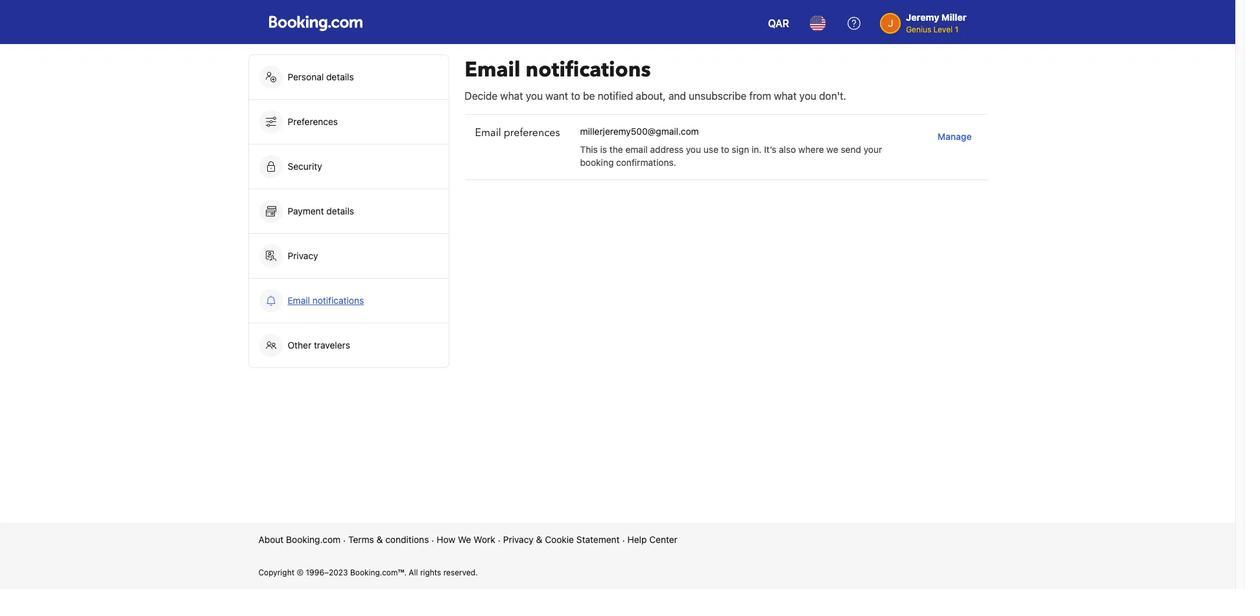 Task type: locate. For each thing, give the bounding box(es) containing it.
& inside 'privacy & cookie statement' link
[[536, 534, 543, 545]]

1 vertical spatial email
[[475, 126, 501, 140]]

and
[[669, 90, 686, 102]]

2 what from the left
[[774, 90, 797, 102]]

how
[[437, 534, 455, 545]]

payment
[[288, 206, 324, 217]]

0 vertical spatial details
[[326, 71, 354, 82]]

center
[[649, 534, 678, 545]]

preferences link
[[249, 100, 448, 144]]

& for terms
[[377, 534, 383, 545]]

booking
[[580, 157, 614, 168]]

you left use
[[686, 144, 701, 155]]

you left don't.
[[799, 90, 817, 102]]

to
[[571, 90, 580, 102], [721, 144, 729, 155]]

email inside email notifications decide what you want to be notified about, and unsubscribe from what you don't.
[[465, 56, 521, 84]]

notifications up be
[[526, 56, 651, 84]]

what right decide
[[500, 90, 523, 102]]

use
[[704, 144, 719, 155]]

details for payment details
[[326, 206, 354, 217]]

manage
[[938, 131, 972, 142]]

it's
[[764, 144, 777, 155]]

1 horizontal spatial privacy
[[503, 534, 534, 545]]

privacy & cookie statement link
[[503, 534, 620, 547]]

is
[[600, 144, 607, 155]]

1 vertical spatial to
[[721, 144, 729, 155]]

this
[[580, 144, 598, 155]]

0 vertical spatial privacy
[[288, 250, 318, 261]]

& for privacy
[[536, 534, 543, 545]]

terms
[[348, 534, 374, 545]]

to inside this is the email address you use to sign in. it's also where we send your booking confirmations.
[[721, 144, 729, 155]]

0 horizontal spatial notifications
[[312, 295, 364, 306]]

1 horizontal spatial to
[[721, 144, 729, 155]]

what
[[500, 90, 523, 102], [774, 90, 797, 102]]

&
[[377, 534, 383, 545], [536, 534, 543, 545]]

booking.com
[[286, 534, 341, 545]]

help center
[[628, 534, 678, 545]]

terms & conditions link
[[348, 534, 429, 547]]

notifications inside email notifications decide what you want to be notified about, and unsubscribe from what you don't.
[[526, 56, 651, 84]]

qar button
[[760, 8, 797, 39]]

want
[[546, 90, 568, 102]]

to left be
[[571, 90, 580, 102]]

0 horizontal spatial privacy
[[288, 250, 318, 261]]

you inside this is the email address you use to sign in. it's also where we send your booking confirmations.
[[686, 144, 701, 155]]

email
[[626, 144, 648, 155]]

reserved.
[[443, 568, 478, 578]]

privacy link
[[249, 234, 448, 278]]

we
[[827, 144, 838, 155]]

preferences
[[288, 116, 338, 127]]

notifications up travelers
[[312, 295, 364, 306]]

details right personal
[[326, 71, 354, 82]]

2 details from the top
[[326, 206, 354, 217]]

details inside 'link'
[[326, 71, 354, 82]]

email down decide
[[475, 126, 501, 140]]

don't.
[[819, 90, 847, 102]]

conditions
[[385, 534, 429, 545]]

other travelers
[[288, 340, 350, 351]]

be
[[583, 90, 595, 102]]

security link
[[249, 145, 448, 189]]

& left cookie
[[536, 534, 543, 545]]

1 horizontal spatial you
[[686, 144, 701, 155]]

to right use
[[721, 144, 729, 155]]

privacy for privacy
[[288, 250, 318, 261]]

you
[[526, 90, 543, 102], [799, 90, 817, 102], [686, 144, 701, 155]]

what right the from
[[774, 90, 797, 102]]

confirmations.
[[616, 157, 676, 168]]

your
[[864, 144, 882, 155]]

work
[[474, 534, 495, 545]]

in.
[[752, 144, 762, 155]]

0 vertical spatial notifications
[[526, 56, 651, 84]]

0 horizontal spatial to
[[571, 90, 580, 102]]

email notifications decide what you want to be notified about, and unsubscribe from what you don't.
[[465, 56, 847, 102]]

1 & from the left
[[377, 534, 383, 545]]

decide
[[465, 90, 498, 102]]

1 vertical spatial details
[[326, 206, 354, 217]]

other travelers link
[[249, 324, 448, 368]]

personal details
[[288, 71, 354, 82]]

payment details link
[[249, 189, 448, 233]]

jeremy
[[906, 12, 939, 23]]

email preferences
[[475, 126, 560, 140]]

where
[[798, 144, 824, 155]]

notifications
[[526, 56, 651, 84], [312, 295, 364, 306]]

privacy right work
[[503, 534, 534, 545]]

help
[[628, 534, 647, 545]]

& right 'terms'
[[377, 534, 383, 545]]

1 horizontal spatial what
[[774, 90, 797, 102]]

0 horizontal spatial what
[[500, 90, 523, 102]]

privacy
[[288, 250, 318, 261], [503, 534, 534, 545]]

security
[[288, 161, 322, 172]]

0 horizontal spatial &
[[377, 534, 383, 545]]

1 vertical spatial privacy
[[503, 534, 534, 545]]

1 horizontal spatial notifications
[[526, 56, 651, 84]]

privacy for privacy & cookie statement
[[503, 534, 534, 545]]

1 what from the left
[[500, 90, 523, 102]]

send
[[841, 144, 861, 155]]

to inside email notifications decide what you want to be notified about, and unsubscribe from what you don't.
[[571, 90, 580, 102]]

email inside email notifications link
[[288, 295, 310, 306]]

privacy down payment
[[288, 250, 318, 261]]

email for email notifications decide what you want to be notified about, and unsubscribe from what you don't.
[[465, 56, 521, 84]]

email up decide
[[465, 56, 521, 84]]

2 & from the left
[[536, 534, 543, 545]]

& inside terms & conditions 'link'
[[377, 534, 383, 545]]

0 horizontal spatial you
[[526, 90, 543, 102]]

0 vertical spatial to
[[571, 90, 580, 102]]

address
[[650, 144, 684, 155]]

about booking.com link
[[258, 534, 341, 547]]

details right payment
[[326, 206, 354, 217]]

details for personal details
[[326, 71, 354, 82]]

1 vertical spatial notifications
[[312, 295, 364, 306]]

1 details from the top
[[326, 71, 354, 82]]

1996–2023
[[306, 568, 348, 578]]

about,
[[636, 90, 666, 102]]

0 vertical spatial email
[[465, 56, 521, 84]]

email up other
[[288, 295, 310, 306]]

email
[[465, 56, 521, 84], [475, 126, 501, 140], [288, 295, 310, 306]]

details
[[326, 71, 354, 82], [326, 206, 354, 217]]

1 horizontal spatial &
[[536, 534, 543, 545]]

email notifications link
[[249, 279, 448, 323]]

you left want
[[526, 90, 543, 102]]

2 vertical spatial email
[[288, 295, 310, 306]]

travelers
[[314, 340, 350, 351]]



Task type: describe. For each thing, give the bounding box(es) containing it.
level
[[934, 25, 953, 34]]

sign
[[732, 144, 749, 155]]

all
[[409, 568, 418, 578]]

terms & conditions
[[348, 534, 429, 545]]

miller
[[942, 12, 967, 23]]

about
[[258, 534, 284, 545]]

statement
[[576, 534, 620, 545]]

privacy & cookie statement
[[503, 534, 620, 545]]

copyright © 1996–2023 booking.com™. all rights reserved.
[[258, 568, 478, 578]]

genius
[[906, 25, 931, 34]]

personal details link
[[249, 55, 448, 99]]

email for email notifications
[[288, 295, 310, 306]]

also
[[779, 144, 796, 155]]

manage link
[[933, 125, 977, 149]]

©
[[297, 568, 304, 578]]

this is the email address you use to sign in. it's also where we send your booking confirmations.
[[580, 144, 882, 168]]

help center link
[[628, 534, 678, 547]]

other
[[288, 340, 311, 351]]

notifications for email notifications
[[312, 295, 364, 306]]

how we work
[[437, 534, 495, 545]]

copyright
[[258, 568, 294, 578]]

booking.com™.
[[350, 568, 407, 578]]

rights
[[420, 568, 441, 578]]

we
[[458, 534, 471, 545]]

how we work link
[[437, 534, 495, 547]]

personal
[[288, 71, 324, 82]]

1
[[955, 25, 959, 34]]

cookie
[[545, 534, 574, 545]]

preferences
[[504, 126, 560, 140]]

qar
[[768, 18, 789, 29]]

payment details
[[288, 206, 357, 217]]

the
[[610, 144, 623, 155]]

about booking.com
[[258, 534, 341, 545]]

notifications for email notifications decide what you want to be notified about, and unsubscribe from what you don't.
[[526, 56, 651, 84]]

unsubscribe
[[689, 90, 747, 102]]

notified
[[598, 90, 633, 102]]

from
[[749, 90, 771, 102]]

2 horizontal spatial you
[[799, 90, 817, 102]]

jeremy miller genius level 1
[[906, 12, 967, 34]]

email notifications
[[288, 295, 364, 306]]

email for email preferences
[[475, 126, 501, 140]]

millerjeremy500@gmail.com
[[580, 126, 699, 137]]



Task type: vqa. For each thing, say whether or not it's contained in the screenshot.
Birth
no



